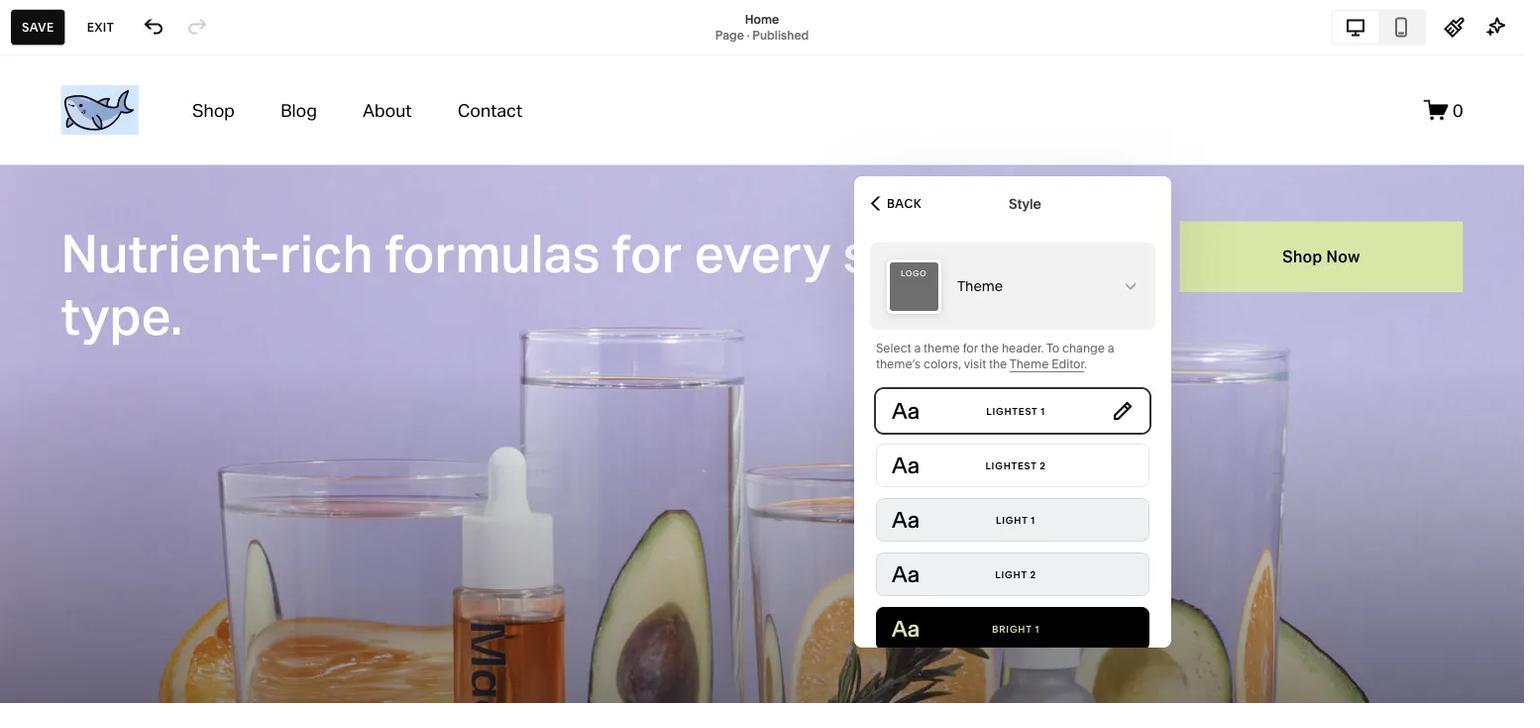 Task type: describe. For each thing, give the bounding box(es) containing it.
marketing
[[33, 193, 110, 213]]

theme for theme
[[957, 278, 1003, 295]]

select a theme for the header. to change a theme's colors, visit the
[[876, 341, 1115, 372]]

aa for lightest 2
[[892, 452, 920, 479]]

marketing link
[[33, 192, 220, 216]]

acuity
[[33, 299, 81, 318]]

save
[[22, 20, 54, 34]]

to
[[1046, 341, 1060, 356]]

website link
[[33, 122, 220, 145]]

editor
[[1052, 357, 1084, 372]]

settings
[[33, 641, 95, 660]]

settings link
[[33, 640, 220, 663]]

chevron small down dark icon image
[[1123, 278, 1139, 294]]

2 for lightest 2
[[1040, 460, 1046, 472]]

1 a from the left
[[914, 341, 921, 356]]

back button
[[865, 182, 928, 225]]

aa for bright 1
[[892, 616, 920, 643]]

aa for light 1
[[892, 507, 920, 534]]

asset library
[[33, 606, 132, 625]]

light 1
[[996, 514, 1036, 526]]

contacts
[[33, 228, 101, 248]]

contacts link
[[33, 227, 220, 251]]

colors,
[[924, 357, 961, 372]]

analytics link
[[33, 263, 220, 286]]

selling link
[[33, 157, 220, 180]]

visit
[[964, 357, 986, 372]]

website
[[33, 123, 95, 142]]

acuity scheduling
[[33, 299, 170, 318]]

bright 1
[[992, 623, 1040, 635]]

theme editor .
[[1010, 357, 1087, 372]]

home page · published
[[715, 12, 809, 42]]

header.
[[1002, 341, 1044, 356]]

asset
[[33, 606, 76, 625]]

2 for light 2
[[1030, 569, 1037, 581]]

·
[[747, 28, 750, 42]]

home
[[745, 12, 779, 26]]

light for light 1
[[996, 514, 1028, 526]]

2 vertical spatial 1
[[1035, 623, 1040, 635]]

light 2
[[995, 569, 1037, 581]]

lightest for lightest 1
[[986, 405, 1038, 417]]

theme's
[[876, 357, 921, 372]]

asset library link
[[33, 605, 220, 628]]

1 for aa
[[1031, 514, 1036, 526]]

lightest for lightest 2
[[986, 460, 1037, 472]]



Task type: locate. For each thing, give the bounding box(es) containing it.
acuity scheduling link
[[33, 298, 220, 321]]

analytics
[[33, 264, 102, 283]]

0 horizontal spatial theme
[[957, 278, 1003, 295]]

2 down light 1
[[1030, 569, 1037, 581]]

light down lightest 2
[[996, 514, 1028, 526]]

lightest
[[986, 405, 1038, 417], [986, 460, 1037, 472]]

exit
[[87, 20, 114, 34]]

1 vertical spatial light
[[995, 569, 1027, 581]]

1 down theme editor link
[[1041, 405, 1045, 417]]

lightest up light 1
[[986, 460, 1037, 472]]

select
[[876, 341, 911, 356]]

change
[[1063, 341, 1105, 356]]

help link
[[33, 675, 68, 697]]

light for light 2
[[995, 569, 1027, 581]]

page
[[715, 28, 744, 42]]

theme
[[924, 341, 960, 356]]

4 aa from the top
[[892, 561, 920, 588]]

1 horizontal spatial theme
[[1010, 357, 1049, 372]]

0 vertical spatial theme
[[957, 278, 1003, 295]]

1
[[1041, 405, 1045, 417], [1031, 514, 1036, 526], [1035, 623, 1040, 635]]

aa
[[892, 398, 920, 425], [892, 452, 920, 479], [892, 507, 920, 534], [892, 561, 920, 588], [892, 616, 920, 643]]

a right change
[[1108, 341, 1115, 356]]

light up bright
[[995, 569, 1027, 581]]

a
[[914, 341, 921, 356], [1108, 341, 1115, 356]]

1 horizontal spatial a
[[1108, 341, 1115, 356]]

published
[[753, 28, 809, 42]]

theme down header.
[[1010, 357, 1049, 372]]

lightest 2
[[986, 460, 1046, 472]]

1 aa from the top
[[892, 398, 920, 425]]

2 aa from the top
[[892, 452, 920, 479]]

1 vertical spatial lightest
[[986, 460, 1037, 472]]

0 vertical spatial light
[[996, 514, 1028, 526]]

help
[[33, 676, 68, 695]]

exit button
[[76, 9, 125, 45]]

theme button
[[870, 243, 1156, 330]]

a right select
[[914, 341, 921, 356]]

theme editor link
[[1010, 357, 1084, 373]]

library
[[79, 606, 132, 625]]

1 horizontal spatial 2
[[1040, 460, 1046, 472]]

theme for theme editor .
[[1010, 357, 1049, 372]]

1 right bright
[[1035, 623, 1040, 635]]

1 vertical spatial theme
[[1010, 357, 1049, 372]]

1 vertical spatial 1
[[1031, 514, 1036, 526]]

save button
[[11, 9, 65, 45]]

1 for theme
[[1041, 405, 1045, 417]]

.
[[1084, 357, 1087, 372]]

0 vertical spatial lightest
[[986, 405, 1038, 417]]

style
[[1009, 195, 1042, 212]]

lightest 1
[[986, 405, 1045, 417]]

0 horizontal spatial 2
[[1030, 569, 1037, 581]]

1 vertical spatial the
[[989, 357, 1007, 372]]

0 vertical spatial 2
[[1040, 460, 1046, 472]]

lightest up lightest 2
[[986, 405, 1038, 417]]

2 down the lightest 1
[[1040, 460, 1046, 472]]

the right for
[[981, 341, 999, 356]]

0 vertical spatial 1
[[1041, 405, 1045, 417]]

0 horizontal spatial a
[[914, 341, 921, 356]]

2
[[1040, 460, 1046, 472], [1030, 569, 1037, 581]]

aa for light 2
[[892, 561, 920, 588]]

for
[[963, 341, 978, 356]]

theme inside theme 'popup button'
[[957, 278, 1003, 295]]

light
[[996, 514, 1028, 526], [995, 569, 1027, 581]]

0 vertical spatial the
[[981, 341, 999, 356]]

tab list
[[1333, 11, 1424, 43]]

2 a from the left
[[1108, 341, 1115, 356]]

1 down lightest 2
[[1031, 514, 1036, 526]]

back
[[887, 196, 922, 211]]

selling
[[33, 158, 84, 177]]

the
[[981, 341, 999, 356], [989, 357, 1007, 372]]

scheduling
[[84, 299, 170, 318]]

1 vertical spatial 2
[[1030, 569, 1037, 581]]

5 aa from the top
[[892, 616, 920, 643]]

3 aa from the top
[[892, 507, 920, 534]]

aa for lightest 1
[[892, 398, 920, 425]]

theme
[[957, 278, 1003, 295], [1010, 357, 1049, 372]]

bright
[[992, 623, 1032, 635]]

the right visit
[[989, 357, 1007, 372]]

theme up for
[[957, 278, 1003, 295]]



Task type: vqa. For each thing, say whether or not it's contained in the screenshot.
Background to the top
no



